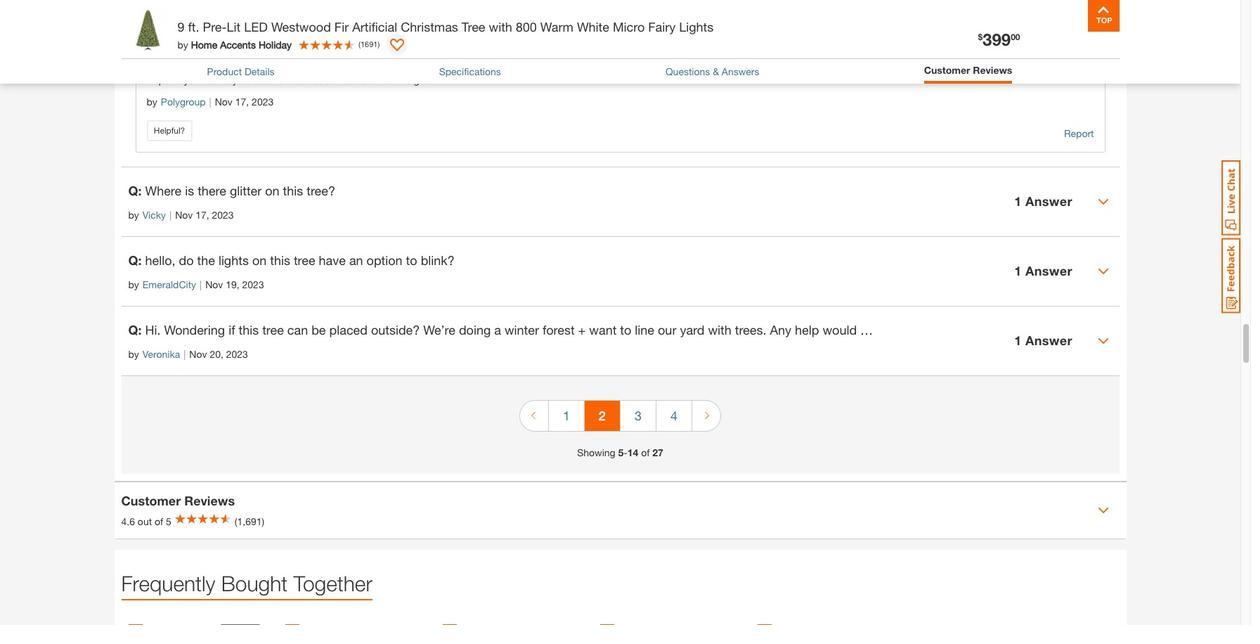 Task type: locate. For each thing, give the bounding box(es) containing it.
customer reviews up 4.6 out of 5
[[121, 493, 235, 509]]

reach
[[353, 74, 377, 86]]

2 vertical spatial 1 answer
[[1015, 333, 1073, 348]]

3 1 answer from the top
[[1015, 333, 1073, 348]]

2 horizontal spatial for
[[514, 59, 526, 71]]

cord
[[369, 29, 389, 41]]

about
[[313, 74, 339, 86]]

| right "veronika" button
[[184, 348, 186, 360]]

1 vertical spatial pre-
[[203, 19, 227, 34]]

navigation
[[520, 390, 722, 445]]

polygroup button
[[161, 94, 206, 110]]

0 vertical spatial an
[[311, 29, 321, 41]]

0 horizontal spatial customer
[[121, 493, 181, 509]]

0 horizontal spatial artificial
[[352, 19, 398, 34]]

1 horizontal spatial with
[[489, 19, 513, 34]]

5 left 14
[[619, 446, 624, 458]]

p.m.
[[394, 59, 414, 71]]

veronika button
[[143, 347, 180, 361]]

+
[[579, 322, 586, 337]]

to left blink?
[[406, 252, 418, 268]]

option
[[367, 252, 403, 268]]

1 horizontal spatial for
[[417, 15, 429, 27]]

2 horizontal spatial with
[[709, 322, 732, 337]]

artificial up the )
[[352, 19, 398, 34]]

a right doing
[[495, 322, 501, 337]]

0 horizontal spatial be
[[312, 322, 326, 337]]

3 q: from the top
[[128, 322, 142, 337]]

1 horizontal spatial led
[[378, 0, 397, 12]]

|
[[209, 96, 212, 107], [170, 209, 172, 221], [200, 278, 202, 290], [184, 348, 186, 360]]

0 vertical spatial q:
[[128, 183, 142, 198]]

you down doesn't
[[236, 29, 252, 41]]

399
[[983, 30, 1012, 49]]

17, down the "holiday"
[[235, 96, 249, 107]]

a
[[312, 15, 318, 27], [164, 29, 169, 41], [570, 44, 575, 56], [476, 59, 481, 71], [495, 322, 501, 337]]

0 horizontal spatial westwood
[[271, 19, 331, 34]]

by for hello, do the lights on this tree have an option to blink?
[[128, 278, 139, 290]]

our
[[658, 322, 677, 337]]

1 answer
[[1015, 194, 1073, 209], [1015, 263, 1073, 279], [1015, 333, 1073, 348]]

1 horizontal spatial fir
[[470, 0, 481, 12]]

tree inside hello redd! fantastic question! the 12 ft. pre-lit led westwood slim fir artificial christmas tree from home depot doesn't come with a connection at the top for the tree topper, but fear not! we've got a bright idea for you – simply run an extension cord along the side of the pole, and your tree topper will shine in all its glory. if you have more questions or need assistance, don't hesitate to give us a call at 1-888-919-0070, monday to friday, 8:00 a.m. to 6:00 p.m. mst. thanks a bunch for choosing home depot – your holiday celebrations are about to reach new heights!
[[569, 0, 588, 12]]

on for glitter
[[265, 183, 280, 198]]

choosing
[[529, 59, 569, 71]]

1 horizontal spatial you
[[260, 44, 276, 56]]

2 1 answer from the top
[[1015, 263, 1073, 279]]

1 horizontal spatial tree
[[569, 0, 588, 12]]

1 vertical spatial you
[[260, 44, 276, 56]]

3 answer from the top
[[1026, 333, 1073, 348]]

0 horizontal spatial you
[[236, 29, 252, 41]]

this for tree?
[[283, 183, 303, 198]]

0 vertical spatial 5
[[619, 446, 624, 458]]

2 vertical spatial answer
[[1026, 333, 1073, 348]]

1 vertical spatial customer reviews
[[121, 493, 235, 509]]

christmas up not!
[[522, 0, 567, 12]]

answer for a
[[1026, 333, 1073, 348]]

1 vertical spatial an
[[350, 252, 363, 268]]

0 horizontal spatial christmas
[[401, 19, 458, 34]]

not!
[[538, 15, 555, 27]]

0 horizontal spatial 17,
[[196, 209, 209, 221]]

0 vertical spatial 17,
[[235, 96, 249, 107]]

specifications button
[[439, 64, 501, 79], [439, 64, 501, 79]]

for up glory.
[[221, 29, 233, 41]]

1 for hi. wondering if this tree can be placed outside? we're doing a winter forest + want to line our yard with trees. any help would be much appreciated! thank you!
[[1015, 333, 1022, 348]]

0 horizontal spatial depot
[[147, 74, 173, 86]]

with inside hello redd! fantastic question! the 12 ft. pre-lit led westwood slim fir artificial christmas tree from home depot doesn't come with a connection at the top for the tree topper, but fear not! we've got a bright idea for you – simply run an extension cord along the side of the pole, and your tree topper will shine in all its glory. if you have more questions or need assistance, don't hesitate to give us a call at 1-888-919-0070, monday to friday, 8:00 a.m. to 6:00 p.m. mst. thanks a bunch for choosing home depot – your holiday celebrations are about to reach new heights!
[[291, 15, 310, 27]]

depot down the "1-"
[[147, 74, 173, 86]]

want
[[590, 322, 617, 337]]

you right if
[[260, 44, 276, 56]]

0 vertical spatial artificial
[[484, 0, 519, 12]]

artificial
[[484, 0, 519, 12], [352, 19, 398, 34]]

2023
[[252, 96, 274, 107], [212, 209, 234, 221], [242, 278, 264, 290], [226, 348, 248, 360]]

0 vertical spatial customer reviews
[[925, 64, 1013, 76]]

by left the polygroup
[[147, 96, 157, 107]]

1 for hello, do the lights on this tree have an option to blink?
[[1015, 263, 1022, 279]]

q: for q: hello, do the lights on this tree have an option to blink?
[[128, 252, 142, 268]]

ft. right 12
[[335, 0, 343, 12]]

by vicky | nov 17, 2023
[[128, 209, 234, 221]]

report
[[1065, 127, 1095, 139]]

by for hello redd! fantastic question! the 12 ft. pre-lit led westwood slim fir artificial christmas tree from home depot doesn't come with a connection at the top for the tree topper, but fear not! we've got a bright idea for you – simply run an extension cord along the side of the pole, and your tree topper will shine in all its glory. if you have more questions or need assistance, don't hesitate to give us a call at 1-888-919-0070, monday to friday, 8:00 a.m. to 6:00 p.m. mst. thanks a bunch for choosing home depot – your holiday celebrations are about to reach new heights!
[[147, 96, 157, 107]]

depot
[[199, 15, 225, 27], [147, 74, 173, 86]]

doing
[[459, 322, 491, 337]]

this right lights
[[270, 252, 290, 268]]

0 horizontal spatial have
[[279, 44, 300, 56]]

led up if
[[244, 19, 268, 34]]

artificial inside hello redd! fantastic question! the 12 ft. pre-lit led westwood slim fir artificial christmas tree from home depot doesn't come with a connection at the top for the tree topper, but fear not! we've got a bright idea for you – simply run an extension cord along the side of the pole, and your tree topper will shine in all its glory. if you have more questions or need assistance, don't hesitate to give us a call at 1-888-919-0070, monday to friday, 8:00 a.m. to 6:00 p.m. mst. thanks a bunch for choosing home depot – your holiday celebrations are about to reach new heights!
[[484, 0, 519, 12]]

do
[[179, 252, 194, 268]]

artificial up the but
[[484, 0, 519, 12]]

customer reviews down $
[[925, 64, 1013, 76]]

q: for q: where is there glitter on this tree?
[[128, 183, 142, 198]]

yard
[[680, 322, 705, 337]]

2023 right 19,
[[242, 278, 264, 290]]

your
[[528, 29, 548, 41], [184, 74, 203, 86]]

nov left 20,
[[189, 348, 207, 360]]

at up cord on the left top of the page
[[372, 15, 380, 27]]

tree up we've
[[569, 0, 588, 12]]

0 vertical spatial westwood
[[399, 0, 446, 12]]

the up "side"
[[432, 15, 445, 27]]

0 horizontal spatial for
[[221, 29, 233, 41]]

accents
[[220, 38, 256, 50]]

westwood
[[399, 0, 446, 12], [271, 19, 331, 34]]

q:
[[128, 183, 142, 198], [128, 252, 142, 268], [128, 322, 142, 337]]

1 horizontal spatial 17,
[[235, 96, 249, 107]]

0 horizontal spatial –
[[176, 74, 181, 86]]

by left vicky button
[[128, 209, 139, 221]]

for right top on the top of the page
[[417, 15, 429, 27]]

for
[[417, 15, 429, 27], [221, 29, 233, 41], [514, 59, 526, 71]]

1 horizontal spatial 5
[[619, 446, 624, 458]]

0 vertical spatial you
[[236, 29, 252, 41]]

0 vertical spatial pre-
[[346, 0, 365, 12]]

0 horizontal spatial led
[[244, 19, 268, 34]]

friday,
[[285, 59, 314, 71]]

showing
[[578, 446, 616, 458]]

of inside hello redd! fantastic question! the 12 ft. pre-lit led westwood slim fir artificial christmas tree from home depot doesn't come with a connection at the top for the tree topper, but fear not! we've got a bright idea for you – simply run an extension cord along the side of the pole, and your tree topper will shine in all its glory. if you have more questions or need assistance, don't hesitate to give us a call at 1-888-919-0070, monday to friday, 8:00 a.m. to 6:00 p.m. mst. thanks a bunch for choosing home depot – your holiday celebrations are about to reach new heights!
[[457, 29, 465, 41]]

1 1 answer from the top
[[1015, 194, 1073, 209]]

888-
[[167, 59, 187, 71]]

have left option
[[319, 252, 346, 268]]

8:00
[[317, 59, 336, 71]]

on right lights
[[252, 252, 267, 268]]

q: left hello,
[[128, 252, 142, 268]]

17, down there
[[196, 209, 209, 221]]

2 vertical spatial this
[[239, 322, 259, 337]]

lit up by home accents holiday
[[227, 19, 241, 34]]

0 vertical spatial this
[[283, 183, 303, 198]]

1 horizontal spatial christmas
[[522, 0, 567, 12]]

1 caret image from the top
[[1098, 196, 1110, 207]]

in
[[189, 44, 197, 56]]

christmas up assistance,
[[401, 19, 458, 34]]

by
[[178, 38, 188, 50], [147, 96, 157, 107], [128, 209, 139, 221], [128, 278, 139, 290], [128, 348, 139, 360]]

1 vertical spatial 5
[[166, 516, 172, 528]]

be right can
[[312, 322, 326, 337]]

for down hesitate
[[514, 59, 526, 71]]

pre- up its
[[203, 19, 227, 34]]

0 horizontal spatial with
[[291, 15, 310, 27]]

customer reviews
[[925, 64, 1013, 76], [121, 493, 235, 509]]

micro
[[613, 19, 645, 34]]

0 vertical spatial depot
[[199, 15, 225, 27]]

1 vertical spatial this
[[270, 252, 290, 268]]

have
[[279, 44, 300, 56], [319, 252, 346, 268]]

will
[[147, 44, 161, 56]]

2 horizontal spatial of
[[642, 446, 650, 458]]

have up "friday,"
[[279, 44, 300, 56]]

at left the "1-"
[[147, 59, 155, 71]]

polygroup
[[161, 96, 206, 107]]

| right emeraldcity button at the top of the page
[[200, 278, 202, 290]]

1 horizontal spatial an
[[350, 252, 363, 268]]

christmas
[[522, 0, 567, 12], [401, 19, 458, 34]]

feedback link image
[[1222, 238, 1241, 314]]

1 vertical spatial at
[[147, 59, 155, 71]]

questions element
[[121, 0, 1120, 376]]

0 vertical spatial customer
[[925, 64, 971, 76]]

reviews
[[974, 64, 1013, 76], [184, 493, 235, 509]]

have inside hello redd! fantastic question! the 12 ft. pre-lit led westwood slim fir artificial christmas tree from home depot doesn't come with a connection at the top for the tree topper, but fear not! we've got a bright idea for you – simply run an extension cord along the side of the pole, and your tree topper will shine in all its glory. if you have more questions or need assistance, don't hesitate to give us a call at 1-888-919-0070, monday to friday, 8:00 a.m. to 6:00 p.m. mst. thanks a bunch for choosing home depot – your holiday celebrations are about to reach new heights!
[[279, 44, 300, 56]]

17, for hello redd! fantastic question! the 12 ft. pre-lit led westwood slim fir artificial christmas tree from home depot doesn't come with a connection at the top for the tree topper, but fear not! we've got a bright idea for you – simply run an extension cord along the side of the pole, and your tree topper will shine in all its glory. if you have more questions or need assistance, don't hesitate to give us a call at 1-888-919-0070, monday to friday, 8:00 a.m. to 6:00 p.m. mst. thanks a bunch for choosing home depot – your holiday celebrations are about to reach new heights!
[[235, 96, 249, 107]]

1 vertical spatial westwood
[[271, 19, 331, 34]]

0 vertical spatial 1 answer
[[1015, 194, 1073, 209]]

2 caret image from the top
[[1098, 266, 1110, 277]]

nov left 19,
[[205, 278, 223, 290]]

1 vertical spatial answer
[[1026, 263, 1073, 279]]

this left tree?
[[283, 183, 303, 198]]

the left top on the top of the page
[[383, 15, 397, 27]]

0 vertical spatial christmas
[[522, 0, 567, 12]]

fir up topper,
[[470, 0, 481, 12]]

2 vertical spatial for
[[514, 59, 526, 71]]

tree left can
[[262, 322, 284, 337]]

0 horizontal spatial at
[[147, 59, 155, 71]]

1 horizontal spatial lit
[[365, 0, 375, 12]]

hesitate
[[487, 44, 522, 56]]

your down 919-
[[184, 74, 203, 86]]

0 vertical spatial –
[[255, 29, 260, 41]]

–
[[255, 29, 260, 41], [176, 74, 181, 86]]

report button
[[1065, 126, 1095, 141]]

1 vertical spatial of
[[642, 446, 650, 458]]

don't
[[462, 44, 484, 56]]

give
[[536, 44, 554, 56]]

details
[[245, 65, 275, 77]]

2 be from the left
[[861, 322, 875, 337]]

1 vertical spatial depot
[[147, 74, 173, 86]]

nov for the
[[205, 278, 223, 290]]

questions & answers button
[[666, 64, 760, 79], [666, 64, 760, 79]]

17,
[[235, 96, 249, 107], [196, 209, 209, 221]]

pre- up the connection
[[346, 0, 365, 12]]

1 horizontal spatial westwood
[[399, 0, 446, 12]]

with right "yard"
[[709, 322, 732, 337]]

fir
[[470, 0, 481, 12], [335, 19, 349, 34]]

with
[[291, 15, 310, 27], [489, 19, 513, 34], [709, 322, 732, 337]]

westwood up top on the top of the page
[[399, 0, 446, 12]]

1 q: from the top
[[128, 183, 142, 198]]

1 horizontal spatial ft.
[[335, 0, 343, 12]]

2 vertical spatial home
[[572, 59, 599, 71]]

2023 for this
[[226, 348, 248, 360]]

0 horizontal spatial reviews
[[184, 493, 235, 509]]

1 vertical spatial 1 answer
[[1015, 263, 1073, 279]]

customer
[[925, 64, 971, 76], [121, 493, 181, 509]]

frequently bought together
[[121, 571, 373, 596]]

1 horizontal spatial –
[[255, 29, 260, 41]]

be left much
[[861, 322, 875, 337]]

of right "side"
[[457, 29, 465, 41]]

caret image
[[1098, 196, 1110, 207], [1098, 266, 1110, 277], [1098, 505, 1110, 516]]

led up cord on the left top of the page
[[378, 0, 397, 12]]

of right 14
[[642, 446, 650, 458]]

caret image for where is there glitter on this tree?
[[1098, 196, 1110, 207]]

5 right out
[[166, 516, 172, 528]]

questions
[[328, 44, 370, 56]]

tree up don't
[[462, 19, 486, 34]]

fir up questions
[[335, 19, 349, 34]]

0 vertical spatial tree
[[569, 0, 588, 12]]

reviews up (1,691)
[[184, 493, 235, 509]]

q: left where
[[128, 183, 142, 198]]

this for tree
[[270, 252, 290, 268]]

0 vertical spatial at
[[372, 15, 380, 27]]

westwood down 'the' on the left top of page
[[271, 19, 331, 34]]

0 horizontal spatial an
[[311, 29, 321, 41]]

2 answer from the top
[[1026, 263, 1073, 279]]

lit up the connection
[[365, 0, 375, 12]]

1 vertical spatial q:
[[128, 252, 142, 268]]

1 vertical spatial tree
[[462, 19, 486, 34]]

q: left hi.
[[128, 322, 142, 337]]

by left veronika
[[128, 348, 139, 360]]

1 horizontal spatial of
[[457, 29, 465, 41]]

an up more on the left top
[[311, 29, 321, 41]]

depot up idea
[[199, 15, 225, 27]]

emeraldcity button
[[143, 277, 196, 292]]

bright
[[172, 29, 197, 41]]

answer
[[1026, 194, 1073, 209], [1026, 263, 1073, 279], [1026, 333, 1073, 348]]

4.6 out of 5
[[121, 516, 172, 528]]

0 vertical spatial reviews
[[974, 64, 1013, 76]]

0 vertical spatial ft.
[[335, 0, 343, 12]]

to down a.m.
[[341, 74, 350, 86]]

your up give
[[528, 29, 548, 41]]

reviews down 399
[[974, 64, 1013, 76]]

1 vertical spatial lit
[[227, 19, 241, 34]]

ft. right 9
[[188, 19, 199, 34]]

the right do
[[197, 252, 215, 268]]

– up if
[[255, 29, 260, 41]]

to left line
[[621, 322, 632, 337]]

0 vertical spatial your
[[528, 29, 548, 41]]

nov
[[215, 96, 233, 107], [175, 209, 193, 221], [205, 278, 223, 290], [189, 348, 207, 360]]

top button
[[1088, 0, 1120, 32]]

q: where is there glitter on this tree?
[[128, 183, 335, 198]]

pre-
[[346, 0, 365, 12], [203, 19, 227, 34]]

display image
[[391, 39, 405, 53]]

– down 888-
[[176, 74, 181, 86]]

1 horizontal spatial pre-
[[346, 0, 365, 12]]

this right if
[[239, 322, 259, 337]]

( 1691 )
[[359, 39, 380, 48]]

1 vertical spatial your
[[184, 74, 203, 86]]

1 be from the left
[[312, 322, 326, 337]]

1 vertical spatial for
[[221, 29, 233, 41]]

nov down is
[[175, 209, 193, 221]]

2023 for glitter
[[212, 209, 234, 221]]

0 vertical spatial home
[[169, 15, 196, 27]]

4.6
[[121, 516, 135, 528]]

on for lights
[[252, 252, 267, 268]]

17, for where is there glitter on this tree?
[[196, 209, 209, 221]]

with up run
[[291, 15, 310, 27]]

heights!
[[401, 74, 436, 86]]

fear
[[518, 15, 535, 27]]

an left option
[[350, 252, 363, 268]]

1 link
[[549, 401, 584, 431]]

answers
[[722, 65, 760, 77]]

by left emeraldcity
[[128, 278, 139, 290]]

2023 right 20,
[[226, 348, 248, 360]]

0 horizontal spatial lit
[[227, 19, 241, 34]]

nov down the "holiday"
[[215, 96, 233, 107]]

there
[[198, 183, 226, 198]]

| right vicky button
[[170, 209, 172, 221]]

1 vertical spatial 17,
[[196, 209, 209, 221]]

1 vertical spatial –
[[176, 74, 181, 86]]

0 vertical spatial lit
[[365, 0, 375, 12]]

2023 down q: where is there glitter on this tree?
[[212, 209, 234, 221]]

0 vertical spatial led
[[378, 0, 397, 12]]

0 horizontal spatial fir
[[335, 19, 349, 34]]

with for we're
[[709, 322, 732, 337]]

3 caret image from the top
[[1098, 505, 1110, 516]]

fantastic
[[215, 0, 256, 12]]

2023 down celebrations
[[252, 96, 274, 107]]

forest
[[543, 322, 575, 337]]

2 q: from the top
[[128, 252, 142, 268]]

of right out
[[155, 516, 163, 528]]

1 vertical spatial ft.
[[188, 19, 199, 34]]

an inside hello redd! fantastic question! the 12 ft. pre-lit led westwood slim fir artificial christmas tree from home depot doesn't come with a connection at the top for the tree topper, but fear not! we've got a bright idea for you – simply run an extension cord along the side of the pole, and your tree topper will shine in all its glory. if you have more questions or need assistance, don't hesitate to give us a call at 1-888-919-0070, monday to friday, 8:00 a.m. to 6:00 p.m. mst. thanks a bunch for choosing home depot – your holiday celebrations are about to reach new heights!
[[311, 29, 321, 41]]

ft.
[[335, 0, 343, 12], [188, 19, 199, 34]]

but
[[501, 15, 516, 27]]

new
[[380, 74, 398, 86]]

with up hesitate
[[489, 19, 513, 34]]

2 vertical spatial of
[[155, 516, 163, 528]]

1 horizontal spatial at
[[372, 15, 380, 27]]

product details button
[[207, 64, 275, 79], [207, 64, 275, 79]]

-
[[624, 446, 628, 458]]

| for is
[[170, 209, 172, 221]]

or
[[373, 44, 382, 56]]

0 vertical spatial fir
[[470, 0, 481, 12]]

home
[[169, 15, 196, 27], [191, 38, 218, 50], [572, 59, 599, 71]]

1 vertical spatial on
[[252, 252, 267, 268]]

on right 'glitter'
[[265, 183, 280, 198]]



Task type: describe. For each thing, give the bounding box(es) containing it.
1 inside navigation
[[563, 408, 570, 423]]

by left the in at the top left of the page
[[178, 38, 188, 50]]

&
[[713, 65, 720, 77]]

where
[[145, 183, 182, 198]]

0 horizontal spatial customer reviews
[[121, 493, 235, 509]]

nov for there
[[175, 209, 193, 221]]

with for westwood
[[291, 15, 310, 27]]

lit inside hello redd! fantastic question! the 12 ft. pre-lit led westwood slim fir artificial christmas tree from home depot doesn't come with a connection at the top for the tree topper, but fear not! we've got a bright idea for you – simply run an extension cord along the side of the pole, and your tree topper will shine in all its glory. if you have more questions or need assistance, don't hesitate to give us a call at 1-888-919-0070, monday to friday, 8:00 a.m. to 6:00 p.m. mst. thanks a bunch for choosing home depot – your holiday celebrations are about to reach new heights!
[[365, 0, 375, 12]]

1 horizontal spatial customer reviews
[[925, 64, 1013, 76]]

9 ft. pre-lit led westwood fir artificial christmas tree with 800 warm white micro fairy lights
[[178, 19, 714, 34]]

to up celebrations
[[273, 59, 282, 71]]

live chat image
[[1222, 160, 1241, 236]]

12
[[321, 0, 332, 12]]

4 link
[[657, 401, 692, 431]]

help
[[796, 322, 820, 337]]

0 horizontal spatial pre-
[[203, 19, 227, 34]]

1691
[[361, 39, 378, 48]]

tree?
[[307, 183, 335, 198]]

1 vertical spatial customer
[[121, 493, 181, 509]]

westwood inside hello redd! fantastic question! the 12 ft. pre-lit led westwood slim fir artificial christmas tree from home depot doesn't come with a connection at the top for the tree topper, but fear not! we've got a bright idea for you – simply run an extension cord along the side of the pole, and your tree topper will shine in all its glory. if you have more questions or need assistance, don't hesitate to give us a call at 1-888-919-0070, monday to friday, 8:00 a.m. to 6:00 p.m. mst. thanks a bunch for choosing home depot – your holiday celebrations are about to reach new heights!
[[399, 0, 446, 12]]

doesn't
[[228, 15, 261, 27]]

1 answer from the top
[[1026, 194, 1073, 209]]

are
[[297, 74, 310, 86]]

caret image for hello, do the lights on this tree have an option to blink?
[[1098, 266, 1110, 277]]

14
[[628, 446, 639, 458]]

$ 399 00
[[979, 30, 1021, 49]]

(1,691)
[[235, 516, 265, 528]]

together
[[294, 571, 373, 596]]

tree up can
[[294, 252, 316, 268]]

a down 'the' on the left top of page
[[312, 15, 318, 27]]

bunch
[[484, 59, 512, 71]]

lights
[[680, 19, 714, 34]]

9
[[178, 19, 185, 34]]

1 horizontal spatial depot
[[199, 15, 225, 27]]

need
[[385, 44, 407, 56]]

answer for blink?
[[1026, 263, 1073, 279]]

0 vertical spatial for
[[417, 15, 429, 27]]

call
[[578, 44, 593, 56]]

led inside hello redd! fantastic question! the 12 ft. pre-lit led westwood slim fir artificial christmas tree from home depot doesn't come with a connection at the top for the tree topper, but fear not! we've got a bright idea for you – simply run an extension cord along the side of the pole, and your tree topper will shine in all its glory. if you have more questions or need assistance, don't hesitate to give us a call at 1-888-919-0070, monday to friday, 8:00 a.m. to 6:00 p.m. mst. thanks a bunch for choosing home depot – your holiday celebrations are about to reach new heights!
[[378, 0, 397, 12]]

a right got
[[164, 29, 169, 41]]

by home accents holiday
[[178, 38, 292, 50]]

idea
[[200, 29, 219, 41]]

thank
[[988, 322, 1023, 337]]

warm
[[541, 19, 574, 34]]

$
[[979, 32, 983, 42]]

0 horizontal spatial 5
[[166, 516, 172, 528]]

q: hi. wondering if this tree can be placed outside? we're doing a winter forest + want to line our yard with trees. any help would be much appreciated! thank you!
[[128, 322, 1050, 337]]

1 horizontal spatial have
[[319, 252, 346, 268]]

we're
[[424, 322, 456, 337]]

the up don't
[[468, 29, 482, 41]]

extension
[[324, 29, 367, 41]]

top
[[400, 15, 414, 27]]

19,
[[226, 278, 240, 290]]

2023 for lights
[[242, 278, 264, 290]]

1 answer for blink?
[[1015, 263, 1073, 279]]

1 vertical spatial reviews
[[184, 493, 235, 509]]

to left give
[[525, 44, 533, 56]]

1 horizontal spatial your
[[528, 29, 548, 41]]

pre- inside hello redd! fantastic question! the 12 ft. pre-lit led westwood slim fir artificial christmas tree from home depot doesn't come with a connection at the top for the tree topper, but fear not! we've got a bright idea for you – simply run an extension cord along the side of the pole, and your tree topper will shine in all its glory. if you have more questions or need assistance, don't hesitate to give us a call at 1-888-919-0070, monday to friday, 8:00 a.m. to 6:00 p.m. mst. thanks a bunch for choosing home depot – your holiday celebrations are about to reach new heights!
[[346, 0, 365, 12]]

monday
[[235, 59, 271, 71]]

hi.
[[145, 322, 161, 337]]

topper,
[[468, 15, 499, 27]]

christmas inside hello redd! fantastic question! the 12 ft. pre-lit led westwood slim fir artificial christmas tree from home depot doesn't come with a connection at the top for the tree topper, but fear not! we've got a bright idea for you – simply run an extension cord along the side of the pole, and your tree topper will shine in all its glory. if you have more questions or need assistance, don't hesitate to give us a call at 1-888-919-0070, monday to friday, 8:00 a.m. to 6:00 p.m. mst. thanks a bunch for choosing home depot – your holiday celebrations are about to reach new heights!
[[522, 0, 567, 12]]

3
[[635, 408, 642, 423]]

glitter
[[230, 183, 262, 198]]

emeraldcity
[[143, 278, 196, 290]]

by polygroup | nov 17, 2023
[[147, 96, 274, 107]]

by veronika | nov 20, 2023
[[128, 348, 248, 360]]

00
[[1012, 32, 1021, 42]]

to up reach
[[361, 59, 369, 71]]

the
[[302, 0, 318, 12]]

and
[[509, 29, 525, 41]]

got
[[147, 29, 161, 41]]

tree up us
[[550, 29, 567, 41]]

by for where is there glitter on this tree?
[[128, 209, 139, 221]]

0070,
[[208, 59, 232, 71]]

thanks
[[441, 59, 473, 71]]

vicky
[[143, 209, 166, 221]]

q: for q: hi. wondering if this tree can be placed outside? we're doing a winter forest + want to line our yard with trees. any help would be much appreciated! thank you!
[[128, 322, 142, 337]]

helpful? button
[[147, 120, 192, 141]]

shine
[[163, 44, 187, 56]]

pole,
[[484, 29, 506, 41]]

more
[[302, 44, 325, 56]]

questions
[[666, 65, 711, 77]]

product image image
[[125, 7, 171, 53]]

1 answer for a
[[1015, 333, 1073, 348]]

0 horizontal spatial your
[[184, 74, 203, 86]]

if
[[252, 44, 257, 56]]

caret image
[[1098, 335, 1110, 347]]

0 horizontal spatial tree
[[462, 19, 486, 34]]

27
[[653, 446, 664, 458]]

1 for where is there glitter on this tree?
[[1015, 194, 1022, 209]]

can
[[288, 322, 308, 337]]

along
[[392, 29, 416, 41]]

come
[[264, 15, 289, 27]]

mst.
[[416, 59, 439, 71]]

1 vertical spatial led
[[244, 19, 268, 34]]

navigation containing 1
[[520, 390, 722, 445]]

nov for if
[[189, 348, 207, 360]]

appreciated!
[[914, 322, 985, 337]]

0 horizontal spatial ft.
[[188, 19, 199, 34]]

1 horizontal spatial customer
[[925, 64, 971, 76]]

)
[[378, 39, 380, 48]]

holiday
[[206, 74, 237, 86]]

out
[[138, 516, 152, 528]]

you!
[[1026, 322, 1050, 337]]

blink?
[[421, 252, 455, 268]]

trees.
[[736, 322, 767, 337]]

from
[[147, 15, 167, 27]]

a down don't
[[476, 59, 481, 71]]

0 horizontal spatial of
[[155, 516, 163, 528]]

ft. inside hello redd! fantastic question! the 12 ft. pre-lit led westwood slim fir artificial christmas tree from home depot doesn't come with a connection at the top for the tree topper, but fear not! we've got a bright idea for you – simply run an extension cord along the side of the pole, and your tree topper will shine in all its glory. if you have more questions or need assistance, don't hesitate to give us a call at 1-888-919-0070, monday to friday, 8:00 a.m. to 6:00 p.m. mst. thanks a bunch for choosing home depot – your holiday celebrations are about to reach new heights!
[[335, 0, 343, 12]]

q: hello, do the lights on this tree have an option to blink?
[[128, 252, 455, 268]]

fairy
[[649, 19, 676, 34]]

fir inside hello redd! fantastic question! the 12 ft. pre-lit led westwood slim fir artificial christmas tree from home depot doesn't come with a connection at the top for the tree topper, but fear not! we've got a bright idea for you – simply run an extension cord along the side of the pole, and your tree topper will shine in all its glory. if you have more questions or need assistance, don't hesitate to give us a call at 1-888-919-0070, monday to friday, 8:00 a.m. to 6:00 p.m. mst. thanks a bunch for choosing home depot – your holiday celebrations are about to reach new heights!
[[470, 0, 481, 12]]

| down the "holiday"
[[209, 96, 212, 107]]

| for do
[[200, 278, 202, 290]]

holiday
[[259, 38, 292, 50]]

the up assistance,
[[419, 29, 433, 41]]

run
[[294, 29, 308, 41]]

a.m.
[[339, 59, 358, 71]]

simply
[[262, 29, 291, 41]]

lights
[[219, 252, 249, 268]]

celebrations
[[240, 74, 294, 86]]

| for wondering
[[184, 348, 186, 360]]

tree down "slim"
[[448, 15, 465, 27]]

would
[[823, 322, 857, 337]]

connection
[[320, 15, 369, 27]]

1 vertical spatial home
[[191, 38, 218, 50]]

by for hi. wondering if this tree can be placed outside? we're doing a winter forest + want to line our yard with trees. any help would be much appreciated! thank you!
[[128, 348, 139, 360]]

20,
[[210, 348, 224, 360]]

a right us
[[570, 44, 575, 56]]

6:00
[[372, 59, 391, 71]]

we've
[[557, 15, 584, 27]]



Task type: vqa. For each thing, say whether or not it's contained in the screenshot.
2nd How
no



